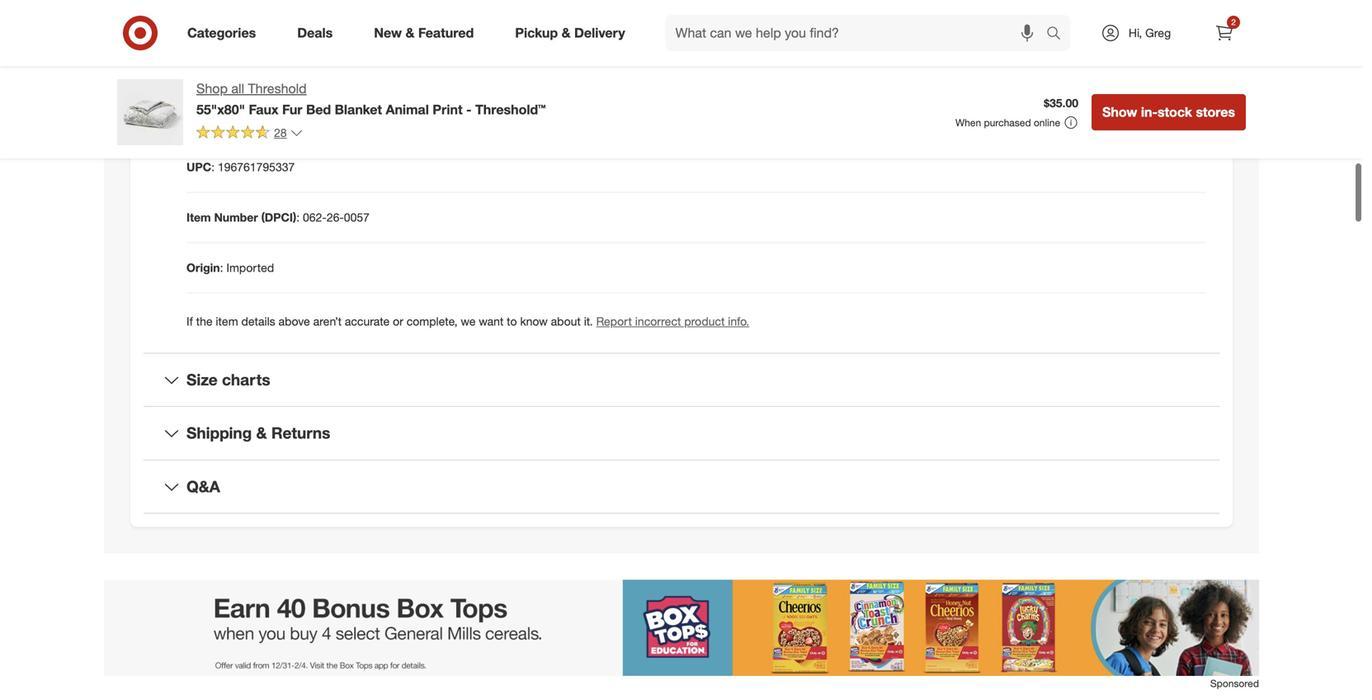 Task type: vqa. For each thing, say whether or not it's contained in the screenshot.
charts
yes



Task type: describe. For each thing, give the bounding box(es) containing it.
copy
[[429, 59, 455, 73]]

imported
[[226, 260, 274, 275]]

stores
[[1196, 104, 1236, 120]]

when
[[956, 116, 982, 129]]

we
[[461, 314, 476, 328]]

this
[[703, 59, 722, 73]]

sponsored
[[1211, 677, 1260, 690]]

87765321
[[220, 109, 272, 124]]

threshold™
[[475, 101, 546, 118]]

pickup
[[515, 25, 558, 41]]

to
[[370, 59, 381, 73]]

0 horizontal spatial item
[[216, 314, 238, 328]]

advertisement element
[[104, 580, 1260, 677]]

target
[[958, 59, 989, 73]]

q&a
[[187, 477, 220, 496]]

: left "062-"
[[297, 210, 300, 224]]

charts
[[222, 370, 270, 389]]

& for new
[[406, 25, 415, 41]]

size charts button
[[144, 354, 1220, 406]]

blanket
[[335, 101, 382, 118]]

featured
[[418, 25, 474, 41]]

applicable
[[261, 59, 316, 73]]

0 horizontal spatial the
[[196, 314, 213, 328]]

a
[[420, 59, 426, 73]]

0 vertical spatial to
[[778, 59, 788, 73]]

if
[[187, 314, 193, 328]]

if the item details above aren't accurate or complete, we want to know about it. report incorrect product info.
[[187, 314, 750, 328]]

services
[[1027, 59, 1071, 73]]

28
[[274, 125, 287, 140]]

hi,
[[1129, 26, 1143, 40]]

report
[[596, 314, 632, 328]]

upc : 196761795337
[[187, 160, 295, 174]]

obtain
[[385, 59, 417, 73]]

2 horizontal spatial the
[[852, 59, 868, 73]]

fur
[[282, 101, 303, 118]]

196761795337
[[218, 160, 295, 174]]

new
[[374, 25, 402, 41]]

size charts
[[187, 370, 270, 389]]

greg
[[1146, 26, 1171, 40]]

prior
[[751, 59, 775, 73]]

print
[[433, 101, 463, 118]]

shipping & returns button
[[144, 407, 1220, 460]]

062-
[[303, 210, 327, 224]]

q&a button
[[144, 461, 1220, 513]]

warranty
[[639, 59, 683, 73]]

tcin : 87765321
[[187, 109, 272, 124]]

shop all threshold 55"x80" faux fur bed blanket animal print - threshold™
[[196, 80, 546, 118]]

hi, greg
[[1129, 26, 1171, 40]]

: for 87765321
[[214, 109, 217, 124]]

when purchased online
[[956, 116, 1061, 129]]

(dpci)
[[261, 210, 297, 224]]

item number (dpci) : 062-26-0057
[[187, 210, 370, 224]]

800-
[[1099, 59, 1122, 73]]

1 horizontal spatial the
[[471, 59, 488, 73]]

tcin
[[187, 109, 214, 124]]

product
[[685, 314, 725, 328]]

0 vertical spatial or
[[572, 59, 582, 73]]

28 link
[[196, 125, 303, 144]]

animal
[[386, 101, 429, 118]]

new & featured link
[[360, 15, 495, 51]]

size
[[187, 370, 218, 389]]

report incorrect product info. button
[[596, 313, 750, 330]]

of
[[458, 59, 468, 73]]

1 vertical spatial or
[[393, 314, 404, 328]]

at
[[1075, 59, 1085, 73]]

purchasing
[[791, 59, 848, 73]]

image of 55"x80" faux fur bed blanket animal print - threshold™ image
[[117, 79, 183, 145]]

3869
[[1146, 59, 1172, 73]]

& for pickup
[[562, 25, 571, 41]]



Task type: locate. For each thing, give the bounding box(es) containing it.
returns
[[271, 424, 330, 443]]

the
[[471, 59, 488, 73], [852, 59, 868, 73], [196, 314, 213, 328]]

shop
[[196, 80, 228, 97]]

in-
[[1141, 104, 1158, 120]]

it.
[[584, 314, 593, 328]]

:
[[214, 109, 217, 124], [211, 160, 215, 174], [297, 210, 300, 224], [220, 260, 223, 275]]

2
[[1232, 17, 1236, 27]]

supplier's
[[585, 59, 635, 73]]

1 horizontal spatial &
[[406, 25, 415, 41]]

or
[[572, 59, 582, 73], [393, 314, 404, 328]]

pickup & delivery link
[[501, 15, 646, 51]]

1 horizontal spatial to
[[778, 59, 788, 73]]

sponsored region
[[104, 580, 1260, 699]]

manufacturer's
[[491, 59, 568, 73]]

item,
[[871, 59, 896, 73]]

info.
[[728, 314, 750, 328]]

& inside dropdown button
[[256, 424, 267, 443]]

2 link
[[1207, 15, 1243, 51]]

591-
[[1122, 59, 1146, 73]]

show
[[1103, 104, 1138, 120]]

to
[[778, 59, 788, 73], [507, 314, 517, 328]]

for
[[686, 59, 700, 73]]

details
[[241, 314, 275, 328]]

shipping & returns
[[187, 424, 330, 443]]

call
[[937, 59, 954, 73]]

deals link
[[283, 15, 354, 51]]

no
[[243, 59, 258, 73]]

& right pickup
[[562, 25, 571, 41]]

item left details
[[216, 314, 238, 328]]

55"x80"
[[196, 101, 245, 118]]

: left imported
[[220, 260, 223, 275]]

warranty: no applicable warranty. to obtain a copy of the manufacturer's or supplier's warranty for this item prior to purchasing the item, please call target guest services at 1-800-591-3869
[[187, 59, 1172, 73]]

What can we help you find? suggestions appear below search field
[[666, 15, 1051, 51]]

warranty:
[[187, 59, 240, 73]]

know
[[520, 314, 548, 328]]

incorrect
[[635, 314, 681, 328]]

the left item,
[[852, 59, 868, 73]]

: for imported
[[220, 260, 223, 275]]

want
[[479, 314, 504, 328]]

item right the this
[[725, 59, 747, 73]]

please
[[900, 59, 934, 73]]

complete,
[[407, 314, 458, 328]]

1 horizontal spatial item
[[725, 59, 747, 73]]

delivery
[[575, 25, 625, 41]]

accurate
[[345, 314, 390, 328]]

to right prior
[[778, 59, 788, 73]]

1 vertical spatial item
[[216, 314, 238, 328]]

show in-stock stores button
[[1092, 94, 1246, 130]]

$35.00
[[1044, 96, 1079, 110]]

stock
[[1158, 104, 1193, 120]]

-
[[466, 101, 472, 118]]

origin
[[187, 260, 220, 275]]

about
[[551, 314, 581, 328]]

search
[[1039, 26, 1079, 43]]

the right if
[[196, 314, 213, 328]]

aren't
[[313, 314, 342, 328]]

above
[[279, 314, 310, 328]]

or right accurate
[[393, 314, 404, 328]]

1 horizontal spatial or
[[572, 59, 582, 73]]

show in-stock stores
[[1103, 104, 1236, 120]]

or down pickup & delivery link on the left of page
[[572, 59, 582, 73]]

origin : imported
[[187, 260, 274, 275]]

warranty.
[[319, 59, 366, 73]]

threshold
[[248, 80, 307, 97]]

0 vertical spatial item
[[725, 59, 747, 73]]

pickup & delivery
[[515, 25, 625, 41]]

1 vertical spatial to
[[507, 314, 517, 328]]

purchased
[[984, 116, 1031, 129]]

new & featured
[[374, 25, 474, 41]]

item
[[725, 59, 747, 73], [216, 314, 238, 328]]

item
[[187, 210, 211, 224]]

faux
[[249, 101, 279, 118]]

the right of
[[471, 59, 488, 73]]

deals
[[297, 25, 333, 41]]

shipping
[[187, 424, 252, 443]]

: down shop
[[214, 109, 217, 124]]

& left returns at the bottom left of the page
[[256, 424, 267, 443]]

& right new
[[406, 25, 415, 41]]

search button
[[1039, 15, 1079, 54]]

all
[[231, 80, 244, 97]]

categories link
[[173, 15, 277, 51]]

to right want
[[507, 314, 517, 328]]

0 horizontal spatial to
[[507, 314, 517, 328]]

0057
[[344, 210, 370, 224]]

&
[[406, 25, 415, 41], [562, 25, 571, 41], [256, 424, 267, 443]]

0 horizontal spatial or
[[393, 314, 404, 328]]

& for shipping
[[256, 424, 267, 443]]

26-
[[327, 210, 344, 224]]

2 horizontal spatial &
[[562, 25, 571, 41]]

: for 196761795337
[[211, 160, 215, 174]]

: left 196761795337
[[211, 160, 215, 174]]

1-
[[1088, 59, 1099, 73]]

0 horizontal spatial &
[[256, 424, 267, 443]]

number
[[214, 210, 258, 224]]



